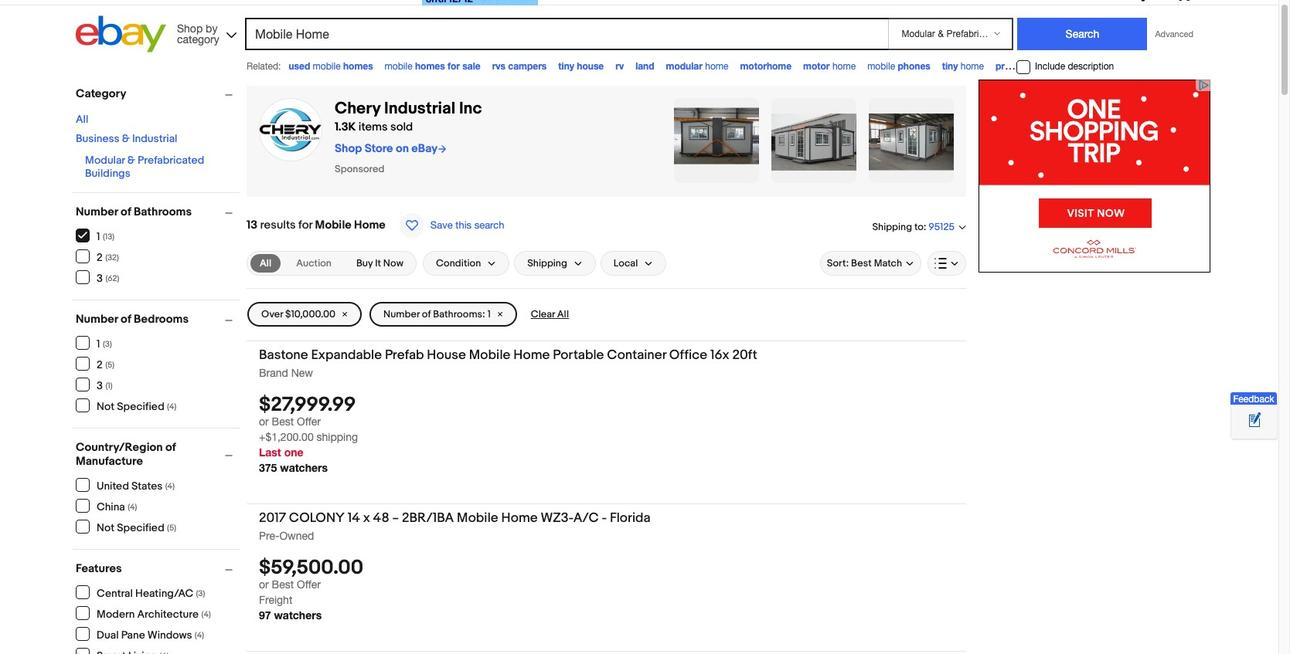 Task type: vqa. For each thing, say whether or not it's contained in the screenshot.
second.sale
no



Task type: describe. For each thing, give the bounding box(es) containing it.
of for bathrooms
[[121, 205, 131, 220]]

get an extra 15% off image
[[422, 0, 538, 5]]

local
[[614, 258, 638, 270]]

number of bathrooms button
[[76, 205, 240, 220]]

wz3-
[[541, 511, 574, 527]]

clear all link
[[525, 302, 575, 327]]

sort: best match button
[[820, 251, 922, 276]]

number of bathrooms
[[76, 205, 192, 220]]

country/region
[[76, 441, 163, 455]]

number of bathrooms: 1 link
[[370, 302, 517, 327]]

house
[[427, 348, 466, 363]]

bastone
[[259, 348, 308, 363]]

(3) inside 1 (3)
[[103, 339, 112, 349]]

search
[[475, 220, 505, 231]]

prefab
[[385, 348, 424, 363]]

over $10,000.00
[[261, 309, 336, 321]]

save this search button
[[395, 213, 509, 239]]

$27,999.99 or best offer +$1,200.00 shipping last one 375 watchers
[[259, 394, 358, 475]]

category
[[76, 87, 126, 101]]

All selected text field
[[260, 257, 272, 271]]

inc
[[459, 99, 482, 119]]

brand
[[259, 367, 288, 380]]

campers
[[508, 60, 547, 72]]

this
[[456, 220, 472, 231]]

1 for number of bathrooms
[[97, 230, 100, 243]]

save
[[431, 220, 453, 231]]

48
[[373, 511, 390, 527]]

1 vertical spatial all link
[[251, 254, 281, 273]]

shipping for shipping
[[528, 258, 567, 270]]

shop by category
[[177, 22, 219, 45]]

mobile for phones
[[868, 61, 896, 72]]

clear
[[531, 309, 555, 321]]

modular
[[666, 60, 703, 72]]

watchers inside the $27,999.99 or best offer +$1,200.00 shipping last one 375 watchers
[[280, 462, 328, 475]]

save this search
[[431, 220, 505, 231]]

not for not specified (5)
[[97, 522, 115, 535]]

home inside 2017 colony 14 x 48 – 2br/1ba mobile home wz3-a/c - florida pre-owned
[[502, 511, 538, 527]]

over $10,000.00 link
[[247, 302, 362, 327]]

on
[[396, 142, 409, 156]]

1 vertical spatial 1
[[488, 309, 491, 321]]

3 (62)
[[97, 272, 119, 285]]

motor home
[[804, 60, 856, 72]]

home for motor
[[833, 61, 856, 72]]

2 chery industrial inc image from the left
[[674, 98, 759, 183]]

2 (5)
[[97, 358, 115, 372]]

2 for number of bathrooms
[[97, 251, 103, 264]]

feedback
[[1234, 395, 1275, 405]]

home for tiny
[[961, 61, 984, 72]]

specified for not specified (5)
[[117, 522, 164, 535]]

phones
[[898, 60, 931, 72]]

offer for $27,999.99
[[297, 416, 321, 429]]

advanced
[[1156, 29, 1194, 39]]

mobile inside 2017 colony 14 x 48 – 2br/1ba mobile home wz3-a/c - florida pre-owned
[[457, 511, 499, 527]]

2017 colony 14 x 48 – 2br/1ba mobile home wz3-a/c - florida link
[[259, 511, 769, 530]]

used
[[289, 60, 310, 72]]

bastone expandable prefab house mobile home portable container office 16x 20ft brand new
[[259, 348, 758, 380]]

ebay
[[412, 142, 438, 156]]

bastone expandable prefab house mobile home portable container office 16x 20ft link
[[259, 348, 769, 367]]

shop store on ebay link
[[335, 142, 447, 156]]

(5) inside 2 (5)
[[105, 360, 115, 370]]

now
[[383, 258, 404, 270]]

1 (3)
[[97, 338, 112, 351]]

bedrooms
[[134, 312, 189, 327]]

mobile inside used mobile homes
[[313, 61, 341, 72]]

home for prefab
[[1027, 61, 1051, 72]]

& for modular
[[127, 154, 135, 167]]

2 horizontal spatial all
[[557, 309, 569, 321]]

tiny for tiny house
[[559, 60, 575, 72]]

description
[[1068, 61, 1115, 72]]

shipping for shipping to : 95125
[[873, 221, 913, 233]]

prefabricated
[[138, 154, 204, 167]]

1 for number of bedrooms
[[97, 338, 100, 351]]

13
[[247, 218, 258, 233]]

for for results
[[299, 218, 313, 233]]

(1)
[[105, 381, 113, 391]]

rv link
[[616, 60, 624, 72]]

architecture
[[137, 608, 199, 621]]

or for $59,500.00
[[259, 580, 269, 592]]

sponsored
[[335, 163, 385, 176]]

& for business
[[122, 132, 130, 145]]

shipping to : 95125
[[873, 221, 955, 234]]

local button
[[601, 251, 667, 276]]

shop by category button
[[170, 16, 240, 49]]

heating/ac
[[135, 587, 193, 600]]

14
[[348, 511, 360, 527]]

1 vertical spatial all
[[260, 258, 272, 270]]

buildings
[[85, 167, 130, 180]]

–
[[392, 511, 399, 527]]

mobile phones
[[868, 60, 931, 72]]

(4) for states
[[165, 481, 175, 491]]

0 vertical spatial all
[[76, 113, 89, 126]]

account navigation
[[72, 0, 1203, 8]]

include
[[1035, 61, 1066, 72]]

375
[[259, 462, 277, 475]]

1 vertical spatial industrial
[[132, 132, 177, 145]]

pre-
[[259, 531, 280, 543]]

specified for not specified (4)
[[117, 400, 164, 413]]

Search for anything text field
[[247, 19, 886, 49]]

dual pane windows (4)
[[97, 629, 204, 642]]

number of bathrooms: 1
[[384, 309, 491, 321]]

land link
[[636, 60, 655, 72]]

$27,999.99
[[259, 394, 356, 418]]

over
[[261, 309, 283, 321]]

4 chery industrial inc image from the left
[[869, 98, 954, 183]]

3 for number of bedrooms
[[97, 379, 103, 392]]

sort:
[[827, 258, 849, 270]]

0 vertical spatial all link
[[76, 113, 89, 126]]

:
[[924, 221, 927, 233]]

(5) inside not specified (5)
[[167, 523, 176, 533]]

condition
[[436, 258, 481, 270]]

number of bedrooms button
[[76, 312, 240, 327]]

features button
[[76, 562, 240, 577]]



Task type: locate. For each thing, give the bounding box(es) containing it.
3 home from the left
[[961, 61, 984, 72]]

1 home from the left
[[705, 61, 729, 72]]

of for manufacture
[[165, 441, 176, 455]]

united
[[97, 480, 129, 493]]

3 for number of bathrooms
[[97, 272, 103, 285]]

buy it now
[[356, 258, 404, 270]]

shop by category banner
[[72, 0, 1203, 56]]

(4) inside 'not specified (4)'
[[167, 402, 177, 412]]

mobile
[[315, 218, 352, 233], [469, 348, 511, 363], [457, 511, 499, 527]]

(4) inside united states (4)
[[165, 481, 175, 491]]

industrial inside chery industrial inc 1.3k items sold shop store on ebay sponsored
[[384, 99, 456, 119]]

all link down results at the top left of the page
[[251, 254, 281, 273]]

2 vertical spatial all
[[557, 309, 569, 321]]

shop inside chery industrial inc 1.3k items sold shop store on ebay sponsored
[[335, 142, 362, 156]]

0 vertical spatial offer
[[297, 416, 321, 429]]

prefab
[[996, 60, 1025, 72]]

homes left the sale
[[415, 60, 445, 72]]

0 horizontal spatial (5)
[[105, 360, 115, 370]]

best inside the $27,999.99 or best offer +$1,200.00 shipping last one 375 watchers
[[272, 416, 294, 429]]

3 (1)
[[97, 379, 113, 392]]

not down china
[[97, 522, 115, 535]]

number up 1 (3)
[[76, 312, 118, 327]]

mobile inside bastone expandable prefab house mobile home portable container office 16x 20ft brand new
[[469, 348, 511, 363]]

tiny
[[559, 60, 575, 72], [942, 60, 958, 72]]

2 tiny from the left
[[942, 60, 958, 72]]

specified up country/region
[[117, 400, 164, 413]]

office
[[670, 348, 708, 363]]

1 vertical spatial &
[[127, 154, 135, 167]]

1 specified from the top
[[117, 400, 164, 413]]

watchers down the 'one'
[[280, 462, 328, 475]]

home down clear
[[514, 348, 550, 363]]

business & industrial link
[[76, 132, 177, 145]]

1 horizontal spatial (3)
[[196, 589, 205, 599]]

home inside bastone expandable prefab house mobile home portable container office 16x 20ft brand new
[[514, 348, 550, 363]]

(5) up the features dropdown button
[[167, 523, 176, 533]]

all link up business
[[76, 113, 89, 126]]

0 vertical spatial for
[[448, 60, 460, 72]]

listing options selector. list view selected. image
[[935, 258, 960, 270]]

(4) right architecture
[[201, 610, 211, 620]]

home left the wz3-
[[502, 511, 538, 527]]

3 mobile from the left
[[868, 61, 896, 72]]

pane
[[121, 629, 145, 642]]

2 down 1 (3)
[[97, 358, 103, 372]]

advertisement region
[[979, 80, 1211, 273]]

1 horizontal spatial mobile
[[385, 61, 413, 72]]

2 or from the top
[[259, 580, 269, 592]]

0 vertical spatial best
[[851, 258, 872, 270]]

3 left (62)
[[97, 272, 103, 285]]

number up 'prefab'
[[384, 309, 420, 321]]

shipping inside shipping to : 95125
[[873, 221, 913, 233]]

country/region of manufacture
[[76, 441, 176, 469]]

or inside the $27,999.99 or best offer +$1,200.00 shipping last one 375 watchers
[[259, 416, 269, 429]]

best up +$1,200.00
[[272, 416, 294, 429]]

features
[[76, 562, 122, 577]]

freight
[[259, 595, 293, 607]]

mobile for homes
[[385, 61, 413, 72]]

clear all
[[531, 309, 569, 321]]

2 specified from the top
[[117, 522, 164, 535]]

0 vertical spatial or
[[259, 416, 269, 429]]

land
[[636, 60, 655, 72]]

1 tiny from the left
[[559, 60, 575, 72]]

(3) up 2 (5)
[[103, 339, 112, 349]]

home right prefab at the top right
[[1027, 61, 1051, 72]]

tiny left the house
[[559, 60, 575, 72]]

chery industrial inc image
[[259, 98, 322, 162], [674, 98, 759, 183], [772, 98, 857, 183], [869, 98, 954, 183]]

shop inside shop by category
[[177, 22, 203, 34]]

not specified (5)
[[97, 522, 176, 535]]

it
[[375, 258, 381, 270]]

0 vertical spatial not
[[97, 400, 115, 413]]

not
[[97, 400, 115, 413], [97, 522, 115, 535]]

offer inside $59,500.00 or best offer freight 97 watchers
[[297, 580, 321, 592]]

match
[[874, 258, 902, 270]]

2 horizontal spatial mobile
[[868, 61, 896, 72]]

0 vertical spatial 2
[[97, 251, 103, 264]]

not for not specified (4)
[[97, 400, 115, 413]]

0 vertical spatial specified
[[117, 400, 164, 413]]

1 mobile from the left
[[313, 61, 341, 72]]

(4) inside modern architecture (4)
[[201, 610, 211, 620]]

offer for $59,500.00
[[297, 580, 321, 592]]

china (4)
[[97, 501, 137, 514]]

tiny home
[[942, 60, 984, 72]]

business
[[76, 132, 120, 145]]

1 offer from the top
[[297, 416, 321, 429]]

shipping inside dropdown button
[[528, 258, 567, 270]]

+$1,200.00
[[259, 432, 314, 444]]

advanced link
[[1148, 19, 1202, 49]]

$10,000.00
[[285, 309, 336, 321]]

mobile up chery industrial inc link
[[385, 61, 413, 72]]

0 vertical spatial mobile
[[315, 218, 352, 233]]

1 horizontal spatial shop
[[335, 142, 362, 156]]

house
[[577, 60, 604, 72]]

by
[[206, 22, 218, 34]]

manufacture
[[76, 455, 143, 469]]

all right clear
[[557, 309, 569, 321]]

all down results at the top left of the page
[[260, 258, 272, 270]]

home right motor
[[833, 61, 856, 72]]

shop left by
[[177, 22, 203, 34]]

1 horizontal spatial shipping
[[873, 221, 913, 233]]

1 chery industrial inc image from the left
[[259, 98, 322, 162]]

1 up 2 (5)
[[97, 338, 100, 351]]

(62)
[[105, 273, 119, 283]]

(4) up 'country/region of manufacture' dropdown button
[[167, 402, 177, 412]]

2017 colony 14 x 48 – 2br/1ba mobile home wz3-a/c - florida pre-owned
[[259, 511, 651, 543]]

2 vertical spatial best
[[272, 580, 294, 592]]

modular & prefabricated buildings
[[85, 154, 204, 180]]

shipping
[[873, 221, 913, 233], [528, 258, 567, 270]]

3 chery industrial inc image from the left
[[772, 98, 857, 183]]

1 horizontal spatial industrial
[[384, 99, 456, 119]]

0 horizontal spatial shop
[[177, 22, 203, 34]]

chery
[[335, 99, 381, 119]]

mobile right used
[[313, 61, 341, 72]]

tiny for tiny home
[[942, 60, 958, 72]]

states
[[131, 480, 163, 493]]

of inside main content
[[422, 309, 431, 321]]

(3) inside central heating/ac (3)
[[196, 589, 205, 599]]

sort: best match
[[827, 258, 902, 270]]

homes
[[343, 60, 373, 72], [415, 60, 445, 72]]

to
[[915, 221, 924, 233]]

0 horizontal spatial shipping
[[528, 258, 567, 270]]

expandable
[[311, 348, 382, 363]]

offer
[[297, 416, 321, 429], [297, 580, 321, 592]]

best inside dropdown button
[[851, 258, 872, 270]]

home up buy
[[354, 218, 386, 233]]

shipping
[[317, 432, 358, 444]]

of for bathrooms:
[[422, 309, 431, 321]]

(4) right windows
[[195, 631, 204, 641]]

best for $59,500.00
[[272, 580, 294, 592]]

1 or from the top
[[259, 416, 269, 429]]

2 vertical spatial 1
[[97, 338, 100, 351]]

1 left (13)
[[97, 230, 100, 243]]

1 horizontal spatial for
[[448, 60, 460, 72]]

2 offer from the top
[[297, 580, 321, 592]]

0 vertical spatial &
[[122, 132, 130, 145]]

not specified (4)
[[97, 400, 177, 413]]

of
[[121, 205, 131, 220], [422, 309, 431, 321], [121, 312, 131, 327], [165, 441, 176, 455]]

home inside prefab home
[[1027, 61, 1051, 72]]

1 vertical spatial 3
[[97, 379, 103, 392]]

number up the '1 (13)'
[[76, 205, 118, 220]]

motorhome
[[740, 60, 792, 72]]

prefab home
[[996, 60, 1051, 72]]

not down 3 (1)
[[97, 400, 115, 413]]

modular home
[[666, 60, 729, 72]]

chery industrial inc image down 'modular home'
[[674, 98, 759, 183]]

shipping left to
[[873, 221, 913, 233]]

0 vertical spatial watchers
[[280, 462, 328, 475]]

1 vertical spatial not
[[97, 522, 115, 535]]

2017 colony 14 x 48 – 2br/1ba mobile home wz3-a/c - florida heading
[[259, 511, 651, 527]]

(5) up the (1)
[[105, 360, 115, 370]]

auction
[[296, 258, 332, 270]]

homes up chery
[[343, 60, 373, 72]]

1 horizontal spatial homes
[[415, 60, 445, 72]]

mobile right house
[[469, 348, 511, 363]]

0 vertical spatial 3
[[97, 272, 103, 285]]

97
[[259, 610, 271, 623]]

0 horizontal spatial mobile
[[313, 61, 341, 72]]

used mobile homes
[[289, 60, 373, 72]]

tiny right phones
[[942, 60, 958, 72]]

colony
[[289, 511, 345, 527]]

0 horizontal spatial all
[[76, 113, 89, 126]]

0 vertical spatial home
[[354, 218, 386, 233]]

condition button
[[423, 251, 510, 276]]

of left bathrooms:
[[422, 309, 431, 321]]

watchers inside $59,500.00 or best offer freight 97 watchers
[[274, 610, 322, 623]]

industrial up the prefabricated
[[132, 132, 177, 145]]

buy it now link
[[347, 254, 413, 273]]

0 horizontal spatial (3)
[[103, 339, 112, 349]]

2 homes from the left
[[415, 60, 445, 72]]

& down 'business & industrial' link
[[127, 154, 135, 167]]

chery industrial inc link
[[335, 99, 482, 119]]

all up business
[[76, 113, 89, 126]]

of inside the country/region of manufacture
[[165, 441, 176, 455]]

home inside motor home
[[833, 61, 856, 72]]

0 vertical spatial shop
[[177, 22, 203, 34]]

2 3 from the top
[[97, 379, 103, 392]]

best up freight
[[272, 580, 294, 592]]

1 vertical spatial specified
[[117, 522, 164, 535]]

1 horizontal spatial tiny
[[942, 60, 958, 72]]

mobile inside mobile homes for sale
[[385, 61, 413, 72]]

0 horizontal spatial all link
[[76, 113, 89, 126]]

chery industrial inc image down phones
[[869, 98, 954, 183]]

for left the sale
[[448, 60, 460, 72]]

2 home from the left
[[833, 61, 856, 72]]

florida
[[610, 511, 651, 527]]

one
[[284, 446, 304, 459]]

2 not from the top
[[97, 522, 115, 535]]

(13)
[[103, 232, 115, 242]]

home for modular
[[705, 61, 729, 72]]

bastone expandable prefab house mobile home portable container office 16x 20ft heading
[[259, 348, 758, 363]]

a/c
[[574, 511, 599, 527]]

or for $27,999.99
[[259, 416, 269, 429]]

or up freight
[[259, 580, 269, 592]]

(3)
[[103, 339, 112, 349], [196, 589, 205, 599]]

mobile right 2br/1ba
[[457, 511, 499, 527]]

1 right bathrooms:
[[488, 309, 491, 321]]

4 home from the left
[[1027, 61, 1051, 72]]

home inside 'modular home'
[[705, 61, 729, 72]]

shipping button
[[514, 251, 596, 276]]

number for number of bathrooms: 1
[[384, 309, 420, 321]]

(4) inside china (4)
[[128, 502, 137, 512]]

portable
[[553, 348, 604, 363]]

0 horizontal spatial for
[[299, 218, 313, 233]]

for right results at the top left of the page
[[299, 218, 313, 233]]

1 vertical spatial 2
[[97, 358, 103, 372]]

main content
[[247, 80, 967, 655]]

(4) down united states (4)
[[128, 502, 137, 512]]

1.3k
[[335, 120, 356, 135]]

number for number of bathrooms
[[76, 205, 118, 220]]

of right country/region
[[165, 441, 176, 455]]

for
[[448, 60, 460, 72], [299, 218, 313, 233]]

rvs campers
[[492, 60, 547, 72]]

2 mobile from the left
[[385, 61, 413, 72]]

(32)
[[105, 252, 119, 263]]

0 horizontal spatial industrial
[[132, 132, 177, 145]]

mobile left phones
[[868, 61, 896, 72]]

1 vertical spatial shop
[[335, 142, 362, 156]]

0 horizontal spatial tiny
[[559, 60, 575, 72]]

0 horizontal spatial homes
[[343, 60, 373, 72]]

home inside tiny home
[[961, 61, 984, 72]]

central
[[97, 587, 133, 600]]

1 vertical spatial watchers
[[274, 610, 322, 623]]

offer up +$1,200.00
[[297, 416, 321, 429]]

none submit inside shop by category banner
[[1018, 18, 1148, 50]]

or inside $59,500.00 or best offer freight 97 watchers
[[259, 580, 269, 592]]

1 vertical spatial shipping
[[528, 258, 567, 270]]

for inside main content
[[299, 218, 313, 233]]

modern
[[97, 608, 135, 621]]

2 vertical spatial home
[[502, 511, 538, 527]]

results
[[260, 218, 296, 233]]

home left prefab at the top right
[[961, 61, 984, 72]]

shipping up clear all link
[[528, 258, 567, 270]]

2 left the (32)
[[97, 251, 103, 264]]

16x
[[711, 348, 730, 363]]

0 vertical spatial industrial
[[384, 99, 456, 119]]

2
[[97, 251, 103, 264], [97, 358, 103, 372]]

of for bedrooms
[[121, 312, 131, 327]]

& right business
[[122, 132, 130, 145]]

best inside $59,500.00 or best offer freight 97 watchers
[[272, 580, 294, 592]]

best
[[851, 258, 872, 270], [272, 416, 294, 429], [272, 580, 294, 592]]

0 vertical spatial (3)
[[103, 339, 112, 349]]

1 vertical spatial or
[[259, 580, 269, 592]]

2 vertical spatial mobile
[[457, 511, 499, 527]]

1 3 from the top
[[97, 272, 103, 285]]

1 horizontal spatial all
[[260, 258, 272, 270]]

of left the bedrooms
[[121, 312, 131, 327]]

1 vertical spatial best
[[272, 416, 294, 429]]

None submit
[[1018, 18, 1148, 50]]

(3) right heating/ac
[[196, 589, 205, 599]]

chery industrial inc image left '1.3k'
[[259, 98, 322, 162]]

(4) for specified
[[167, 402, 177, 412]]

(4) for architecture
[[201, 610, 211, 620]]

(4) right states
[[165, 481, 175, 491]]

central heating/ac (3)
[[97, 587, 205, 600]]

industrial up sold
[[384, 99, 456, 119]]

best right sort:
[[851, 258, 872, 270]]

related:
[[247, 61, 281, 72]]

2br/1ba
[[402, 511, 454, 527]]

home right modular
[[705, 61, 729, 72]]

number for number of bedrooms
[[76, 312, 118, 327]]

mobile inside 'mobile phones'
[[868, 61, 896, 72]]

& inside modular & prefabricated buildings
[[127, 154, 135, 167]]

0 vertical spatial shipping
[[873, 221, 913, 233]]

3
[[97, 272, 103, 285], [97, 379, 103, 392]]

2 2 from the top
[[97, 358, 103, 372]]

or up +$1,200.00
[[259, 416, 269, 429]]

windows
[[148, 629, 192, 642]]

20ft
[[733, 348, 758, 363]]

store
[[365, 142, 393, 156]]

1 vertical spatial for
[[299, 218, 313, 233]]

offer down owned
[[297, 580, 321, 592]]

shop down '1.3k'
[[335, 142, 362, 156]]

13 results for mobile home
[[247, 218, 386, 233]]

1 vertical spatial home
[[514, 348, 550, 363]]

1 vertical spatial (3)
[[196, 589, 205, 599]]

1 horizontal spatial all link
[[251, 254, 281, 273]]

home
[[705, 61, 729, 72], [833, 61, 856, 72], [961, 61, 984, 72], [1027, 61, 1051, 72]]

shop
[[177, 22, 203, 34], [335, 142, 362, 156]]

best for $27,999.99
[[272, 416, 294, 429]]

specified down china (4)
[[117, 522, 164, 535]]

number
[[76, 205, 118, 220], [384, 309, 420, 321], [76, 312, 118, 327]]

(4) inside dual pane windows (4)
[[195, 631, 204, 641]]

1 2 from the top
[[97, 251, 103, 264]]

watchers down freight
[[274, 610, 322, 623]]

main content containing $27,999.99
[[247, 80, 967, 655]]

for for homes
[[448, 60, 460, 72]]

0 vertical spatial (5)
[[105, 360, 115, 370]]

category
[[177, 33, 219, 45]]

chery industrial inc image down motor
[[772, 98, 857, 183]]

number of bedrooms
[[76, 312, 189, 327]]

0 vertical spatial 1
[[97, 230, 100, 243]]

1 vertical spatial mobile
[[469, 348, 511, 363]]

3 left the (1)
[[97, 379, 103, 392]]

1 horizontal spatial (5)
[[167, 523, 176, 533]]

1 not from the top
[[97, 400, 115, 413]]

offer inside the $27,999.99 or best offer +$1,200.00 shipping last one 375 watchers
[[297, 416, 321, 429]]

of left bathrooms
[[121, 205, 131, 220]]

2 for number of bedrooms
[[97, 358, 103, 372]]

1 vertical spatial offer
[[297, 580, 321, 592]]

1 vertical spatial (5)
[[167, 523, 176, 533]]

mobile up auction
[[315, 218, 352, 233]]

1 homes from the left
[[343, 60, 373, 72]]



